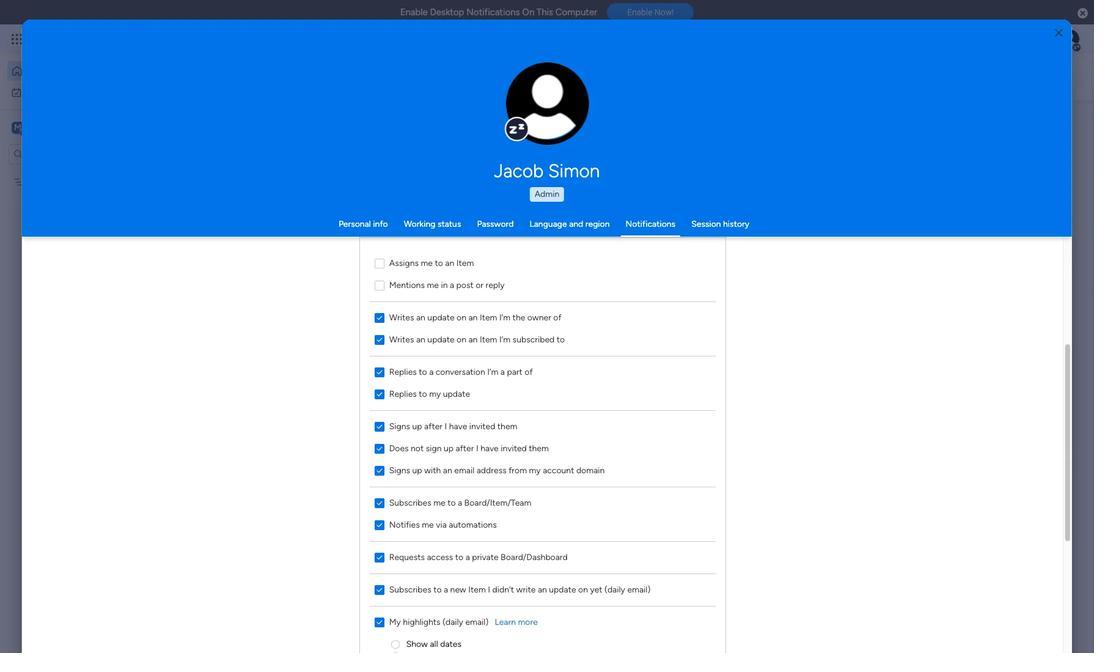 Task type: describe. For each thing, give the bounding box(es) containing it.
close image
[[1056, 28, 1063, 38]]

show
[[406, 639, 428, 649]]

to up start
[[419, 389, 427, 399]]

computer
[[556, 7, 598, 18]]

or
[[476, 280, 484, 290]]

1 horizontal spatial workspace
[[333, 268, 374, 279]]

the
[[513, 312, 525, 323]]

1 horizontal spatial work
[[232, 268, 250, 279]]

me for subscribes
[[434, 497, 446, 508]]

profile
[[551, 110, 574, 120]]

status
[[438, 219, 461, 229]]

didn't
[[493, 584, 514, 595]]

region
[[586, 219, 610, 229]]

signs for signs up with an email address from my account domain
[[389, 465, 410, 475]]

invite your teammates and start collaborating
[[294, 418, 494, 430]]

jacob simon button
[[379, 160, 715, 182]]

language and region
[[530, 219, 610, 229]]

getting started element
[[887, 488, 1070, 537]]

language
[[530, 219, 567, 229]]

0 vertical spatial after
[[424, 421, 443, 431]]

to up the notifies me via automations
[[448, 497, 456, 508]]

item up writes an update on an item i'm subscribed to
[[480, 312, 497, 323]]

board
[[43, 176, 65, 187]]

change
[[522, 110, 549, 120]]

automations
[[449, 519, 497, 530]]

show all dates
[[406, 639, 462, 649]]

notifications link
[[626, 219, 676, 229]]

change profile picture button
[[506, 62, 589, 146]]

on
[[522, 7, 535, 18]]

assigns
[[389, 258, 419, 268]]

teammates
[[343, 418, 392, 430]]

working
[[404, 219, 436, 229]]

enable now! button
[[607, 3, 694, 22]]

access
[[427, 552, 453, 562]]

jacob simon
[[494, 160, 600, 182]]

replies to my update
[[389, 389, 470, 399]]

a left new
[[444, 584, 448, 595]]

update down the in
[[428, 312, 455, 323]]

home
[[28, 65, 51, 76]]

sign
[[426, 443, 442, 453]]

working status link
[[404, 219, 461, 229]]

writes for writes an update on an item i'm the owner of
[[389, 312, 414, 323]]

highlights
[[403, 617, 441, 627]]

requests
[[389, 552, 425, 562]]

main inside workspace selection element
[[28, 121, 50, 133]]

requests access to a private board/dashboard
[[389, 552, 568, 562]]

admin
[[535, 189, 560, 199]]

i for new
[[488, 584, 490, 595]]

password
[[477, 219, 514, 229]]

0 vertical spatial and
[[569, 219, 584, 229]]

a up the 'automations'
[[458, 497, 462, 508]]

signs up after i have invited them
[[389, 421, 517, 431]]

password link
[[477, 219, 514, 229]]

my work
[[27, 87, 59, 97]]

session history
[[692, 219, 750, 229]]

1 horizontal spatial after
[[456, 443, 474, 453]]

me for assigns
[[421, 258, 433, 268]]

an down writes an update on an item i'm the owner of
[[469, 334, 478, 345]]

0 horizontal spatial workspace
[[52, 121, 100, 133]]

m
[[14, 122, 21, 132]]

this
[[537, 7, 553, 18]]

signs up with an email address from my account domain
[[389, 465, 605, 475]]

enable now!
[[628, 7, 674, 17]]

personal
[[339, 219, 371, 229]]

now!
[[655, 7, 674, 17]]

1 horizontal spatial invited
[[501, 443, 527, 453]]

learn more
[[495, 617, 538, 627]]

subscribes for subscribes to a new item i didn't write an update on yet (daily email)
[[389, 584, 431, 595]]

subscribes to a new item i didn't write an update on yet (daily email)
[[389, 584, 651, 595]]

item up post
[[456, 258, 474, 268]]

to up the in
[[435, 258, 443, 268]]

an down mentions
[[416, 312, 425, 323]]

0 horizontal spatial them
[[498, 421, 517, 431]]

write
[[516, 584, 536, 595]]

i for up
[[476, 443, 478, 453]]

my for my highlights (daily email)
[[389, 617, 401, 627]]

2 vertical spatial i'm
[[487, 367, 499, 377]]

info
[[373, 219, 388, 229]]

more
[[518, 617, 538, 627]]

management
[[252, 268, 303, 279]]

jacob simon image
[[1060, 29, 1080, 49]]

>
[[305, 268, 310, 279]]

0 vertical spatial my
[[429, 389, 441, 399]]

to right subscribed
[[557, 334, 565, 345]]

dates
[[440, 639, 462, 649]]

simon
[[549, 160, 600, 182]]

0 vertical spatial i
[[445, 421, 447, 431]]

1 horizontal spatial email)
[[628, 584, 651, 595]]

to left new
[[434, 584, 442, 595]]

start
[[413, 418, 434, 430]]

writes an update on an item i'm the owner of
[[389, 312, 562, 323]]

subscribes for subscribes me to a board/item/team
[[389, 497, 431, 508]]

work management > main workspace
[[232, 268, 374, 279]]

enable desktop notifications on this computer
[[400, 7, 598, 18]]

to up the replies to my update
[[419, 367, 427, 377]]

mentions
[[389, 280, 425, 290]]

my work button
[[7, 82, 131, 102]]

0 vertical spatial (daily
[[605, 584, 625, 595]]

update left yet
[[549, 584, 576, 595]]

notifies
[[389, 519, 420, 530]]

private
[[472, 552, 499, 562]]

part
[[507, 367, 523, 377]]

a right the in
[[450, 280, 454, 290]]



Task type: locate. For each thing, give the bounding box(es) containing it.
signs up does
[[389, 421, 410, 431]]

my left highlights
[[389, 617, 401, 627]]

personal info
[[339, 219, 388, 229]]

notifications right the region
[[626, 219, 676, 229]]

working status
[[404, 219, 461, 229]]

my board list box
[[0, 169, 156, 357]]

1 horizontal spatial of
[[554, 312, 562, 323]]

1 vertical spatial email)
[[465, 617, 489, 627]]

me for mentions
[[427, 280, 439, 290]]

my for my work
[[27, 87, 39, 97]]

a left private
[[466, 552, 470, 562]]

all
[[430, 639, 438, 649]]

0 vertical spatial i'm
[[499, 312, 511, 323]]

my down home on the left top of the page
[[27, 87, 39, 97]]

i right start
[[445, 421, 447, 431]]

reply
[[486, 280, 505, 290]]

update up conversation
[[428, 334, 455, 345]]

2 horizontal spatial i
[[488, 584, 490, 595]]

0 vertical spatial work
[[41, 87, 59, 97]]

update
[[428, 312, 455, 323], [428, 334, 455, 345], [443, 389, 470, 399], [549, 584, 576, 595]]

item down writes an update on an item i'm the owner of
[[480, 334, 497, 345]]

have up the address in the left bottom of the page
[[481, 443, 499, 453]]

0 horizontal spatial email)
[[465, 617, 489, 627]]

on for the
[[457, 312, 466, 323]]

an up mentions me in a post or reply
[[445, 258, 454, 268]]

1 vertical spatial replies
[[389, 389, 417, 399]]

0 horizontal spatial my
[[429, 389, 441, 399]]

account
[[543, 465, 574, 475]]

work left management
[[232, 268, 250, 279]]

region containing assigns me to an item
[[360, 238, 726, 653]]

does
[[389, 443, 409, 453]]

signs down does
[[389, 465, 410, 475]]

email
[[454, 465, 475, 475]]

mentions me in a post or reply
[[389, 280, 505, 290]]

0 vertical spatial subscribes
[[389, 497, 431, 508]]

1 horizontal spatial them
[[529, 443, 549, 453]]

me right assigns
[[421, 258, 433, 268]]

1 replies from the top
[[389, 367, 417, 377]]

replies for replies to a conversation i'm a part of
[[389, 367, 417, 377]]

0 horizontal spatial and
[[395, 418, 411, 430]]

i
[[445, 421, 447, 431], [476, 443, 478, 453], [488, 584, 490, 595]]

workspace image
[[12, 121, 24, 134]]

a up the replies to my update
[[429, 367, 434, 377]]

1 horizontal spatial main
[[313, 268, 331, 279]]

workspace
[[52, 121, 100, 133], [333, 268, 374, 279]]

and
[[569, 219, 584, 229], [395, 418, 411, 430]]

0 horizontal spatial enable
[[400, 7, 428, 18]]

i'm left subscribed
[[499, 334, 511, 345]]

enable
[[400, 7, 428, 18], [628, 7, 653, 17]]

and left the region
[[569, 219, 584, 229]]

replies for replies to my update
[[389, 389, 417, 399]]

them
[[498, 421, 517, 431], [529, 443, 549, 453]]

1 vertical spatial have
[[481, 443, 499, 453]]

1 horizontal spatial and
[[569, 219, 584, 229]]

notifications left the 'on' at the top
[[467, 7, 520, 18]]

on
[[457, 312, 466, 323], [457, 334, 466, 345], [578, 584, 588, 595]]

help center element
[[887, 547, 1070, 596]]

them up account
[[529, 443, 549, 453]]

1 vertical spatial after
[[456, 443, 474, 453]]

0 vertical spatial writes
[[389, 312, 414, 323]]

0 vertical spatial invited
[[469, 421, 495, 431]]

1 vertical spatial writes
[[389, 334, 414, 345]]

1 vertical spatial of
[[525, 367, 533, 377]]

after up email on the bottom left of page
[[456, 443, 474, 453]]

invite
[[294, 418, 318, 430]]

subscribed
[[513, 334, 555, 345]]

my inside button
[[27, 87, 39, 97]]

0 horizontal spatial after
[[424, 421, 443, 431]]

language and region link
[[530, 219, 610, 229]]

enable left the desktop
[[400, 7, 428, 18]]

an up replies to a conversation i'm a part of
[[416, 334, 425, 345]]

1 vertical spatial work
[[232, 268, 250, 279]]

i'm for subscribed
[[499, 334, 511, 345]]

Search in workspace field
[[26, 147, 102, 161]]

yet
[[590, 584, 603, 595]]

1 vertical spatial invited
[[501, 443, 527, 453]]

work down home on the left top of the page
[[41, 87, 59, 97]]

0 horizontal spatial (daily
[[443, 617, 463, 627]]

2 writes from the top
[[389, 334, 414, 345]]

with
[[424, 465, 441, 475]]

0 horizontal spatial notifications
[[467, 7, 520, 18]]

jacob
[[494, 160, 544, 182]]

post
[[456, 280, 474, 290]]

an right with
[[443, 465, 452, 475]]

my
[[27, 87, 39, 97], [29, 176, 40, 187], [389, 617, 401, 627]]

subscribes me to a board/item/team
[[389, 497, 532, 508]]

my board
[[29, 176, 65, 187]]

a left part
[[501, 367, 505, 377]]

change profile picture
[[522, 110, 574, 130]]

0 vertical spatial workspace
[[52, 121, 100, 133]]

2 signs from the top
[[389, 465, 410, 475]]

replies to a conversation i'm a part of
[[389, 367, 533, 377]]

0 horizontal spatial main
[[28, 121, 50, 133]]

1 horizontal spatial have
[[481, 443, 499, 453]]

personal info link
[[339, 219, 388, 229]]

have up 'does not sign up after i have invited them'
[[449, 421, 467, 431]]

1 subscribes from the top
[[389, 497, 431, 508]]

(daily up the dates
[[443, 617, 463, 627]]

1 image
[[916, 25, 927, 39]]

0 vertical spatial up
[[412, 421, 422, 431]]

1 vertical spatial (daily
[[443, 617, 463, 627]]

add to favorites image
[[358, 248, 371, 260]]

domain
[[576, 465, 605, 475]]

a
[[450, 280, 454, 290], [429, 367, 434, 377], [501, 367, 505, 377], [458, 497, 462, 508], [466, 552, 470, 562], [444, 584, 448, 595]]

after
[[424, 421, 443, 431], [456, 443, 474, 453]]

1 horizontal spatial my
[[529, 465, 541, 475]]

1 vertical spatial i'm
[[499, 334, 511, 345]]

invited up from
[[501, 443, 527, 453]]

i'm
[[499, 312, 511, 323], [499, 334, 511, 345], [487, 367, 499, 377]]

select product image
[[11, 33, 23, 45]]

1 vertical spatial signs
[[389, 465, 410, 475]]

replies up invite your teammates and start collaborating on the left of the page
[[389, 389, 417, 399]]

signs for signs up after i have invited them
[[389, 421, 410, 431]]

0 vertical spatial them
[[498, 421, 517, 431]]

0 horizontal spatial work
[[41, 87, 59, 97]]

main right workspace image
[[28, 121, 50, 133]]

an up writes an update on an item i'm subscribed to
[[469, 312, 478, 323]]

0 vertical spatial email)
[[628, 584, 651, 595]]

0 vertical spatial signs
[[389, 421, 410, 431]]

to right access
[[455, 552, 464, 562]]

replies up the replies to my update
[[389, 367, 417, 377]]

work inside button
[[41, 87, 59, 97]]

main right >
[[313, 268, 331, 279]]

them right collaborating
[[498, 421, 517, 431]]

and left start
[[395, 418, 411, 430]]

2 vertical spatial i
[[488, 584, 490, 595]]

my inside 'region'
[[389, 617, 401, 627]]

invited up 'does not sign up after i have invited them'
[[469, 421, 495, 431]]

desktop
[[430, 7, 464, 18]]

i'm left part
[[487, 367, 499, 377]]

0 horizontal spatial of
[[525, 367, 533, 377]]

2 vertical spatial my
[[389, 617, 401, 627]]

subscribes up notifies
[[389, 497, 431, 508]]

dapulse close image
[[1078, 7, 1088, 20]]

0 vertical spatial main
[[28, 121, 50, 133]]

up left with
[[412, 465, 422, 475]]

i'm for the
[[499, 312, 511, 323]]

1 vertical spatial on
[[457, 334, 466, 345]]

subscribes down requests
[[389, 584, 431, 595]]

me up via
[[434, 497, 446, 508]]

1 horizontal spatial enable
[[628, 7, 653, 17]]

on for subscribed
[[457, 334, 466, 345]]

workspace selection element
[[12, 120, 102, 136]]

my highlights (daily email)
[[389, 617, 489, 627]]

work management > main workspace link
[[211, 149, 382, 286]]

up for with
[[412, 465, 422, 475]]

0 horizontal spatial i
[[445, 421, 447, 431]]

notifies me via automations
[[389, 519, 497, 530]]

writes an update on an item i'm subscribed to
[[389, 334, 565, 345]]

0 vertical spatial on
[[457, 312, 466, 323]]

of right part
[[525, 367, 533, 377]]

collaborating
[[436, 418, 494, 430]]

up for after
[[412, 421, 422, 431]]

workspace up search in workspace field
[[52, 121, 100, 133]]

board/dashboard
[[501, 552, 568, 562]]

0 vertical spatial have
[[449, 421, 467, 431]]

i left didn't
[[488, 584, 490, 595]]

signs
[[389, 421, 410, 431], [389, 465, 410, 475]]

1 vertical spatial main
[[313, 268, 331, 279]]

enable for enable now!
[[628, 7, 653, 17]]

0 horizontal spatial invited
[[469, 421, 495, 431]]

1 vertical spatial i
[[476, 443, 478, 453]]

my for my board
[[29, 176, 40, 187]]

1 horizontal spatial (daily
[[605, 584, 625, 595]]

on up writes an update on an item i'm subscribed to
[[457, 312, 466, 323]]

1 horizontal spatial notifications
[[626, 219, 676, 229]]

email)
[[628, 584, 651, 595], [465, 617, 489, 627]]

1 vertical spatial my
[[529, 465, 541, 475]]

board/item/team
[[464, 497, 532, 508]]

to
[[435, 258, 443, 268], [557, 334, 565, 345], [419, 367, 427, 377], [419, 389, 427, 399], [448, 497, 456, 508], [455, 552, 464, 562], [434, 584, 442, 595]]

from
[[509, 465, 527, 475]]

1 vertical spatial subscribes
[[389, 584, 431, 595]]

1 writes from the top
[[389, 312, 414, 323]]

main
[[28, 121, 50, 133], [313, 268, 331, 279]]

on down writes an update on an item i'm the owner of
[[457, 334, 466, 345]]

an right write
[[538, 584, 547, 595]]

email) left learn on the left bottom of the page
[[465, 617, 489, 627]]

(daily
[[605, 584, 625, 595], [443, 617, 463, 627]]

not
[[411, 443, 424, 453]]

owner
[[527, 312, 551, 323]]

2 vertical spatial up
[[412, 465, 422, 475]]

i up the address in the left bottom of the page
[[476, 443, 478, 453]]

learn
[[495, 617, 516, 627]]

my left 'board' at left top
[[29, 176, 40, 187]]

1 vertical spatial notifications
[[626, 219, 676, 229]]

1 vertical spatial and
[[395, 418, 411, 430]]

2 subscribes from the top
[[389, 584, 431, 595]]

my inside list box
[[29, 176, 40, 187]]

enable left now! on the top of the page
[[628, 7, 653, 17]]

writes for writes an update on an item i'm subscribed to
[[389, 334, 414, 345]]

an
[[445, 258, 454, 268], [416, 312, 425, 323], [469, 312, 478, 323], [416, 334, 425, 345], [469, 334, 478, 345], [443, 465, 452, 475], [538, 584, 547, 595]]

0 vertical spatial my
[[27, 87, 39, 97]]

replies
[[389, 367, 417, 377], [389, 389, 417, 399]]

history
[[723, 219, 750, 229]]

my
[[429, 389, 441, 399], [529, 465, 541, 475]]

notifications
[[467, 7, 520, 18], [626, 219, 676, 229]]

workspace down add to favorites icon
[[333, 268, 374, 279]]

my up start
[[429, 389, 441, 399]]

address
[[477, 465, 507, 475]]

0 vertical spatial notifications
[[467, 7, 520, 18]]

email) right yet
[[628, 584, 651, 595]]

1 vertical spatial my
[[29, 176, 40, 187]]

me left via
[[422, 519, 434, 530]]

invited
[[469, 421, 495, 431], [501, 443, 527, 453]]

(daily right yet
[[605, 584, 625, 595]]

picture
[[535, 121, 560, 130]]

item right new
[[468, 584, 486, 595]]

0 vertical spatial of
[[554, 312, 562, 323]]

on left yet
[[578, 584, 588, 595]]

via
[[436, 519, 447, 530]]

my right from
[[529, 465, 541, 475]]

update down conversation
[[443, 389, 470, 399]]

0 horizontal spatial have
[[449, 421, 467, 431]]

1 vertical spatial workspace
[[333, 268, 374, 279]]

after up sign
[[424, 421, 443, 431]]

in
[[441, 280, 448, 290]]

have
[[449, 421, 467, 431], [481, 443, 499, 453]]

session
[[692, 219, 721, 229]]

item
[[456, 258, 474, 268], [480, 312, 497, 323], [480, 334, 497, 345], [468, 584, 486, 595]]

up up not
[[412, 421, 422, 431]]

2 replies from the top
[[389, 389, 417, 399]]

1 vertical spatial up
[[444, 443, 454, 453]]

enable inside button
[[628, 7, 653, 17]]

2 vertical spatial on
[[578, 584, 588, 595]]

up right sign
[[444, 443, 454, 453]]

me for notifies
[[422, 519, 434, 530]]

session history link
[[692, 219, 750, 229]]

region
[[360, 238, 726, 653]]

1 signs from the top
[[389, 421, 410, 431]]

me left the in
[[427, 280, 439, 290]]

0 vertical spatial replies
[[389, 367, 417, 377]]

1 horizontal spatial i
[[476, 443, 478, 453]]

enable for enable desktop notifications on this computer
[[400, 7, 428, 18]]

your
[[321, 418, 340, 430]]

me
[[421, 258, 433, 268], [427, 280, 439, 290], [434, 497, 446, 508], [422, 519, 434, 530]]

main workspace
[[28, 121, 100, 133]]

of right owner
[[554, 312, 562, 323]]

of
[[554, 312, 562, 323], [525, 367, 533, 377]]

i'm left the
[[499, 312, 511, 323]]

option
[[0, 171, 156, 173]]

up
[[412, 421, 422, 431], [444, 443, 454, 453], [412, 465, 422, 475]]

does not sign up after i have invited them
[[389, 443, 549, 453]]

1 vertical spatial them
[[529, 443, 549, 453]]



Task type: vqa. For each thing, say whether or not it's contained in the screenshot.
Roy Mann IMAGE
no



